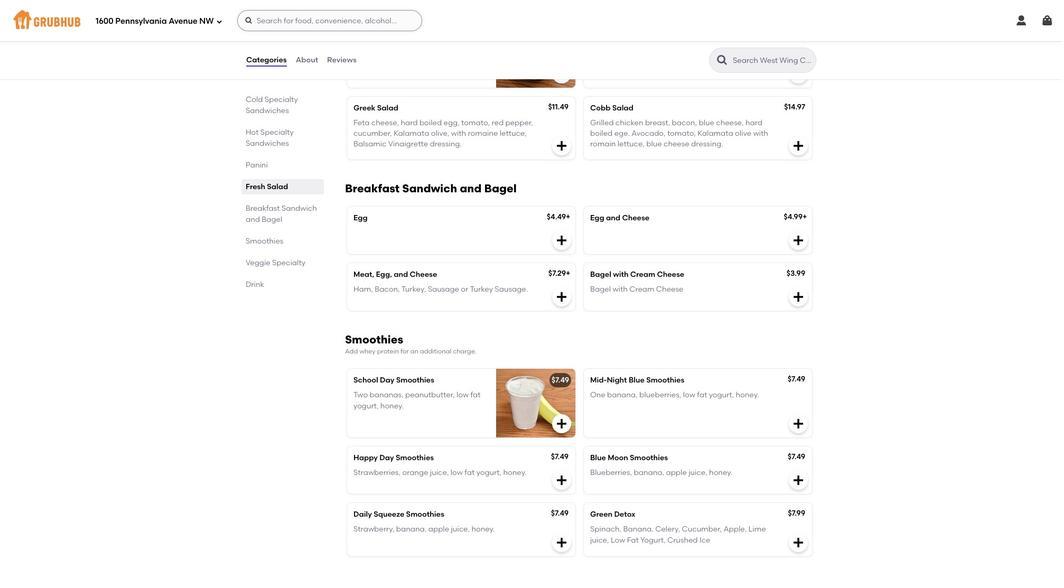 Task type: locate. For each thing, give the bounding box(es) containing it.
apple
[[666, 469, 687, 478], [429, 525, 449, 534]]

smoothies up two bananas, peanutbutter, low fat yogurt, honey.
[[396, 376, 434, 385]]

honey. for strawberries, orange juice, low fat yogurt, honey.
[[504, 469, 527, 478]]

1 vertical spatial bagel with cream cheese
[[591, 285, 684, 294]]

$7.49
[[788, 375, 806, 384], [552, 376, 569, 385], [551, 453, 569, 462], [788, 453, 806, 462], [551, 509, 569, 518]]

blue down the avocado,
[[647, 140, 662, 149]]

low right peanutbutter,
[[457, 391, 469, 400]]

1 vertical spatial blue
[[647, 140, 662, 149]]

bagel
[[484, 182, 517, 195], [262, 215, 282, 224], [591, 270, 612, 279], [591, 285, 611, 294]]

low right blueberries,
[[683, 391, 696, 400]]

smoothies up the veggie
[[246, 237, 284, 246]]

breakfast down fresh salad
[[246, 204, 280, 213]]

1 horizontal spatial cheese,
[[716, 118, 744, 127]]

2 sandwiches from the top
[[246, 139, 289, 148]]

hard up olive
[[746, 118, 763, 127]]

0 vertical spatial cream
[[631, 270, 656, 279]]

lettuce, inside tomato, carrot, cucumber, with romaine lettuce, balsamic vinaigrette.
[[736, 41, 763, 50]]

+ for $4.99
[[803, 212, 807, 221]]

1 caesar from the top
[[354, 26, 380, 35]]

2 cheese, from the left
[[716, 118, 744, 127]]

1 cheese, from the left
[[372, 118, 399, 127]]

kalamata left olive
[[698, 129, 734, 138]]

specialty right hot
[[261, 128, 294, 137]]

day up strawberries, in the bottom of the page
[[380, 454, 394, 463]]

chicken
[[616, 118, 644, 127]]

reviews
[[327, 55, 357, 64]]

2 vertical spatial yogurt,
[[477, 469, 502, 478]]

carrot,
[[622, 41, 646, 50]]

tomato, left red
[[462, 118, 490, 127]]

romaine up search icon
[[704, 41, 734, 50]]

svg image
[[1041, 14, 1054, 27], [792, 139, 805, 152], [556, 234, 568, 247], [792, 234, 805, 247], [792, 418, 805, 430], [556, 474, 568, 487], [792, 537, 805, 549]]

1 horizontal spatial dressing.
[[430, 140, 462, 149]]

sausage
[[428, 285, 459, 294]]

1 horizontal spatial hard
[[746, 118, 763, 127]]

low right orange
[[451, 469, 463, 478]]

sandwiches for hot
[[246, 139, 289, 148]]

dressing.
[[382, 62, 414, 71], [430, 140, 462, 149], [692, 140, 723, 149]]

0 horizontal spatial boiled
[[420, 118, 442, 127]]

1 horizontal spatial blue
[[699, 118, 715, 127]]

specialty right cold
[[265, 95, 298, 104]]

cheese, down "greek salad"
[[372, 118, 399, 127]]

1 vertical spatial breakfast
[[246, 204, 280, 213]]

1 vertical spatial tomato,
[[668, 129, 696, 138]]

svg image for feta cheese, hard boiled egg, tomato, red pepper, cucumber, kalamata olive, with romaine lettuce, balsamic vinaigrette dressing.
[[556, 139, 568, 152]]

juice,
[[430, 469, 449, 478], [689, 469, 708, 478], [451, 525, 470, 534], [591, 536, 609, 545]]

1 vertical spatial romaine
[[406, 51, 436, 60]]

cobb
[[591, 103, 611, 112]]

0 horizontal spatial breakfast
[[246, 204, 280, 213]]

salad up tomato,
[[607, 26, 628, 35]]

1 vertical spatial cucumber,
[[354, 129, 392, 138]]

an
[[411, 348, 419, 355]]

breakfast sandwich and bagel down fresh salad tab
[[246, 204, 317, 224]]

1 vertical spatial sandwiches
[[246, 139, 289, 148]]

smoothies up whey
[[345, 333, 403, 346]]

romain
[[591, 140, 616, 149]]

0 vertical spatial tomato,
[[462, 118, 490, 127]]

with inside shredded parmesan, house croutons, with romaine lettuce, caesar dressing.
[[389, 51, 404, 60]]

salad up parmesan,
[[382, 26, 403, 35]]

lettuce, down the house on the left of the page
[[437, 51, 465, 60]]

cucumber,
[[647, 41, 686, 50], [354, 129, 392, 138]]

1 horizontal spatial boiled
[[591, 129, 613, 138]]

salad for spa salad
[[607, 26, 628, 35]]

1 vertical spatial blue
[[591, 454, 606, 463]]

1 horizontal spatial breakfast
[[345, 182, 400, 195]]

0 horizontal spatial blue
[[647, 140, 662, 149]]

breakfast
[[345, 182, 400, 195], [246, 204, 280, 213]]

egg,
[[376, 270, 392, 279]]

salad right the greek
[[377, 103, 399, 112]]

or
[[461, 285, 469, 294]]

specialty inside hot specialty sandwiches
[[261, 128, 294, 137]]

tomato,
[[462, 118, 490, 127], [668, 129, 696, 138]]

1 vertical spatial yogurt,
[[354, 402, 379, 411]]

banana, for squeeze
[[396, 525, 427, 534]]

lettuce, up search west wing cafe - penn ave search field
[[736, 41, 763, 50]]

1 vertical spatial apple
[[429, 525, 449, 534]]

0 horizontal spatial cheese,
[[372, 118, 399, 127]]

svg image for tomato, carrot, cucumber, with romaine lettuce, balsamic vinaigrette.
[[792, 67, 805, 80]]

ham,
[[354, 285, 373, 294]]

0 horizontal spatial cucumber,
[[354, 129, 392, 138]]

boiled up olive,
[[420, 118, 442, 127]]

1 horizontal spatial tomato,
[[668, 129, 696, 138]]

cheese
[[622, 213, 650, 222], [410, 270, 437, 279], [657, 270, 685, 279], [657, 285, 684, 294]]

cream
[[631, 270, 656, 279], [630, 285, 655, 294]]

romaine down parmesan,
[[406, 51, 436, 60]]

breakfast down balsamic
[[345, 182, 400, 195]]

2 kalamata from the left
[[698, 129, 734, 138]]

egg for egg
[[354, 213, 368, 222]]

cheese,
[[372, 118, 399, 127], [716, 118, 744, 127]]

0 vertical spatial blue
[[699, 118, 715, 127]]

svg image inside main navigation navigation
[[1041, 14, 1054, 27]]

0 horizontal spatial sandwich
[[282, 204, 317, 213]]

svg image for bagel with cream cheese
[[792, 291, 805, 303]]

avenue
[[169, 16, 198, 26]]

$7.29 +
[[549, 269, 571, 278]]

specialty down the smoothies tab
[[272, 259, 306, 268]]

cucumber, inside tomato, carrot, cucumber, with romaine lettuce, balsamic vinaigrette.
[[647, 41, 686, 50]]

caesar
[[354, 26, 380, 35], [354, 62, 380, 71]]

bacon,
[[375, 285, 400, 294]]

1600 pennsylvania avenue nw
[[96, 16, 214, 26]]

1 vertical spatial breakfast sandwich and bagel
[[246, 204, 317, 224]]

yogurt, for one banana, blueberries, low fat yogurt, honey.
[[709, 391, 734, 400]]

1 vertical spatial banana,
[[634, 469, 665, 478]]

1 vertical spatial boiled
[[591, 129, 613, 138]]

1 horizontal spatial yogurt,
[[477, 469, 502, 478]]

kalamata inside feta cheese, hard boiled egg, tomato, red pepper, cucumber, kalamata olive, with romaine lettuce, balsamic vinaigrette dressing.
[[394, 129, 429, 138]]

caesar down croutons,
[[354, 62, 380, 71]]

boiled
[[420, 118, 442, 127], [591, 129, 613, 138]]

crushed
[[668, 536, 698, 545]]

sandwiches for cold
[[246, 106, 289, 115]]

cheese, inside grilled chicken breast, bacon, blue cheese, hard boiled ege. avocado, tomato, kalamata olive with romain lettuce, blue cheese dressing.
[[716, 118, 744, 127]]

fat
[[471, 391, 481, 400], [697, 391, 708, 400], [465, 469, 475, 478]]

banana, down blue moon smoothies
[[634, 469, 665, 478]]

day for happy
[[380, 454, 394, 463]]

0 vertical spatial yogurt,
[[709, 391, 734, 400]]

sandwiches down hot
[[246, 139, 289, 148]]

egg and cheese
[[591, 213, 650, 222]]

0 vertical spatial day
[[380, 376, 395, 385]]

vinaigrette.
[[625, 51, 666, 60]]

specialty inside cold specialty sandwiches
[[265, 95, 298, 104]]

greek salad
[[354, 103, 399, 112]]

dressing. right cheese
[[692, 140, 723, 149]]

blue right night
[[629, 376, 645, 385]]

breast,
[[645, 118, 670, 127]]

about button
[[295, 41, 319, 79]]

honey.
[[736, 391, 759, 400], [381, 402, 404, 411], [504, 469, 527, 478], [710, 469, 733, 478], [472, 525, 495, 534]]

0 vertical spatial cucumber,
[[647, 41, 686, 50]]

0 horizontal spatial breakfast sandwich and bagel
[[246, 204, 317, 224]]

1 horizontal spatial kalamata
[[698, 129, 734, 138]]

day up bananas,
[[380, 376, 395, 385]]

banana, for moon
[[634, 469, 665, 478]]

2 vertical spatial specialty
[[272, 259, 306, 268]]

ice
[[700, 536, 711, 545]]

2 hard from the left
[[746, 118, 763, 127]]

svg image for shredded parmesan, house croutons, with romaine lettuce, caesar dressing.
[[556, 67, 568, 80]]

1 vertical spatial sandwich
[[282, 204, 317, 213]]

0 vertical spatial specialty
[[265, 95, 298, 104]]

fresh salad
[[246, 182, 288, 191]]

banana, down night
[[607, 391, 638, 400]]

olive
[[735, 129, 752, 138]]

tomato, inside feta cheese, hard boiled egg, tomato, red pepper, cucumber, kalamata olive, with romaine lettuce, balsamic vinaigrette dressing.
[[462, 118, 490, 127]]

2 vertical spatial romaine
[[468, 129, 498, 138]]

0 horizontal spatial kalamata
[[394, 129, 429, 138]]

+ for $7.29
[[566, 269, 571, 278]]

1 horizontal spatial cucumber,
[[647, 41, 686, 50]]

sandwich down 'vinaigrette'
[[402, 182, 457, 195]]

lettuce,
[[736, 41, 763, 50], [437, 51, 465, 60], [500, 129, 527, 138], [618, 140, 645, 149]]

sandwiches inside hot specialty sandwiches
[[246, 139, 289, 148]]

bagel with cream cheese
[[591, 270, 685, 279], [591, 285, 684, 294]]

0 horizontal spatial romaine
[[406, 51, 436, 60]]

school
[[354, 376, 378, 385]]

svg image
[[1016, 14, 1028, 27], [245, 16, 253, 25], [216, 18, 222, 25], [556, 67, 568, 80], [792, 67, 805, 80], [556, 139, 568, 152], [556, 291, 568, 303], [792, 291, 805, 303], [556, 418, 568, 430], [792, 474, 805, 487], [556, 537, 568, 549]]

shredded
[[354, 41, 389, 50]]

2 egg from the left
[[591, 213, 605, 222]]

strawberry, banana, apple juice, honey.
[[354, 525, 495, 534]]

cobb salad
[[591, 103, 634, 112]]

protein
[[377, 348, 399, 355]]

2 horizontal spatial yogurt,
[[709, 391, 734, 400]]

sandwiches down cold
[[246, 106, 289, 115]]

romaine
[[704, 41, 734, 50], [406, 51, 436, 60], [468, 129, 498, 138]]

apple down blue moon smoothies
[[666, 469, 687, 478]]

lettuce, down ege.
[[618, 140, 645, 149]]

smoothies up blueberries,
[[647, 376, 685, 385]]

1 sandwiches from the top
[[246, 106, 289, 115]]

egg,
[[444, 118, 460, 127]]

search icon image
[[716, 54, 729, 67]]

$4.99 +
[[784, 212, 807, 221]]

0 vertical spatial caesar
[[354, 26, 380, 35]]

apple down daily squeeze smoothies
[[429, 525, 449, 534]]

tomato, down the bacon, on the top right
[[668, 129, 696, 138]]

romaine inside shredded parmesan, house croutons, with romaine lettuce, caesar dressing.
[[406, 51, 436, 60]]

breakfast sandwich and bagel down 'vinaigrette'
[[345, 182, 517, 195]]

0 horizontal spatial hard
[[401, 118, 418, 127]]

0 vertical spatial romaine
[[704, 41, 734, 50]]

0 vertical spatial apple
[[666, 469, 687, 478]]

with inside feta cheese, hard boiled egg, tomato, red pepper, cucumber, kalamata olive, with romaine lettuce, balsamic vinaigrette dressing.
[[451, 129, 466, 138]]

hot specialty sandwiches
[[246, 128, 294, 148]]

yogurt,
[[641, 536, 666, 545]]

yogurt, inside two bananas, peanutbutter, low fat yogurt, honey.
[[354, 402, 379, 411]]

2 horizontal spatial romaine
[[704, 41, 734, 50]]

low
[[611, 536, 626, 545]]

yogurt,
[[709, 391, 734, 400], [354, 402, 379, 411], [477, 469, 502, 478]]

dressing. inside grilled chicken breast, bacon, blue cheese, hard boiled ege. avocado, tomato, kalamata olive with romain lettuce, blue cheese dressing.
[[692, 140, 723, 149]]

lettuce, inside shredded parmesan, house croutons, with romaine lettuce, caesar dressing.
[[437, 51, 465, 60]]

0 horizontal spatial dressing.
[[382, 62, 414, 71]]

for
[[401, 348, 409, 355]]

$7.49 for strawberries, orange juice, low fat yogurt, honey.
[[551, 453, 569, 462]]

0 horizontal spatial apple
[[429, 525, 449, 534]]

honey. for two bananas, peanutbutter, low fat yogurt, honey.
[[381, 402, 404, 411]]

hard
[[401, 118, 418, 127], [746, 118, 763, 127]]

0 vertical spatial sandwich
[[402, 182, 457, 195]]

blue right the bacon, on the top right
[[699, 118, 715, 127]]

fat for blueberries,
[[697, 391, 708, 400]]

with inside grilled chicken breast, bacon, blue cheese, hard boiled ege. avocado, tomato, kalamata olive with romain lettuce, blue cheese dressing.
[[754, 129, 769, 138]]

1 horizontal spatial breakfast sandwich and bagel
[[345, 182, 517, 195]]

0 vertical spatial banana,
[[607, 391, 638, 400]]

0 vertical spatial boiled
[[420, 118, 442, 127]]

smoothies up orange
[[396, 454, 434, 463]]

hard inside feta cheese, hard boiled egg, tomato, red pepper, cucumber, kalamata olive, with romaine lettuce, balsamic vinaigrette dressing.
[[401, 118, 418, 127]]

kalamata up 'vinaigrette'
[[394, 129, 429, 138]]

tomato, inside grilled chicken breast, bacon, blue cheese, hard boiled ege. avocado, tomato, kalamata olive with romain lettuce, blue cheese dressing.
[[668, 129, 696, 138]]

0 horizontal spatial tomato,
[[462, 118, 490, 127]]

and
[[460, 182, 482, 195], [606, 213, 621, 222], [246, 215, 260, 224], [394, 270, 408, 279]]

honey. for one banana, blueberries, low fat yogurt, honey.
[[736, 391, 759, 400]]

cucumber, up vinaigrette.
[[647, 41, 686, 50]]

with
[[688, 41, 703, 50], [389, 51, 404, 60], [451, 129, 466, 138], [754, 129, 769, 138], [613, 270, 629, 279], [613, 285, 628, 294]]

sandwich down fresh salad tab
[[282, 204, 317, 213]]

$7.49 for one banana, blueberries, low fat yogurt, honey.
[[788, 375, 806, 384]]

turkey,
[[402, 285, 426, 294]]

2 caesar from the top
[[354, 62, 380, 71]]

romaine inside feta cheese, hard boiled egg, tomato, red pepper, cucumber, kalamata olive, with romaine lettuce, balsamic vinaigrette dressing.
[[468, 129, 498, 138]]

romaine inside tomato, carrot, cucumber, with romaine lettuce, balsamic vinaigrette.
[[704, 41, 734, 50]]

olive,
[[431, 129, 450, 138]]

caesar salad image
[[496, 19, 576, 88]]

salad right the fresh
[[267, 182, 288, 191]]

2 vertical spatial banana,
[[396, 525, 427, 534]]

one banana, blueberries, low fat yogurt, honey.
[[591, 391, 759, 400]]

blue left moon
[[591, 454, 606, 463]]

egg
[[354, 213, 368, 222], [591, 213, 605, 222]]

0 horizontal spatial egg
[[354, 213, 368, 222]]

0 vertical spatial sandwiches
[[246, 106, 289, 115]]

sandwiches inside cold specialty sandwiches
[[246, 106, 289, 115]]

dressing. down olive,
[[430, 140, 462, 149]]

categories
[[246, 55, 287, 64]]

hard up 'vinaigrette'
[[401, 118, 418, 127]]

smoothies up blueberries, banana, apple juice, honey.
[[630, 454, 668, 463]]

low inside two bananas, peanutbutter, low fat yogurt, honey.
[[457, 391, 469, 400]]

banana,
[[607, 391, 638, 400], [634, 469, 665, 478], [396, 525, 427, 534]]

banana, down daily squeeze smoothies
[[396, 525, 427, 534]]

night
[[607, 376, 627, 385]]

0 horizontal spatial yogurt,
[[354, 402, 379, 411]]

caesar up shredded
[[354, 26, 380, 35]]

dressing. down parmesan,
[[382, 62, 414, 71]]

celery,
[[656, 525, 680, 534]]

1600
[[96, 16, 114, 26]]

1 horizontal spatial egg
[[591, 213, 605, 222]]

low for juice,
[[451, 469, 463, 478]]

strawberries,
[[354, 469, 401, 478]]

categories button
[[246, 41, 287, 79]]

honey. inside two bananas, peanutbutter, low fat yogurt, honey.
[[381, 402, 404, 411]]

1 hard from the left
[[401, 118, 418, 127]]

1 horizontal spatial blue
[[629, 376, 645, 385]]

salad up chicken
[[613, 103, 634, 112]]

lime
[[749, 525, 766, 534]]

1 vertical spatial specialty
[[261, 128, 294, 137]]

veggie specialty tab
[[246, 257, 320, 269]]

specialty inside veggie specialty tab
[[272, 259, 306, 268]]

2 horizontal spatial dressing.
[[692, 140, 723, 149]]

breakfast sandwich and bagel tab
[[246, 203, 320, 225]]

1 kalamata from the left
[[394, 129, 429, 138]]

lettuce, down the pepper,
[[500, 129, 527, 138]]

kalamata inside grilled chicken breast, bacon, blue cheese, hard boiled ege. avocado, tomato, kalamata olive with romain lettuce, blue cheese dressing.
[[698, 129, 734, 138]]

salad for cobb salad
[[613, 103, 634, 112]]

boiled down grilled
[[591, 129, 613, 138]]

0 vertical spatial bagel with cream cheese
[[591, 270, 685, 279]]

romaine down red
[[468, 129, 498, 138]]

1 egg from the left
[[354, 213, 368, 222]]

cheese, up olive
[[716, 118, 744, 127]]

svg image for two bananas, peanutbutter, low fat yogurt, honey.
[[556, 418, 568, 430]]

1 vertical spatial day
[[380, 454, 394, 463]]

kalamata
[[394, 129, 429, 138], [698, 129, 734, 138]]

fat inside two bananas, peanutbutter, low fat yogurt, honey.
[[471, 391, 481, 400]]

breakfast sandwich and bagel inside tab
[[246, 204, 317, 224]]

1 horizontal spatial romaine
[[468, 129, 498, 138]]

panini tab
[[246, 160, 320, 171]]

1 vertical spatial caesar
[[354, 62, 380, 71]]

cucumber, up balsamic
[[354, 129, 392, 138]]

1 horizontal spatial apple
[[666, 469, 687, 478]]



Task type: describe. For each thing, give the bounding box(es) containing it.
caesar inside shredded parmesan, house croutons, with romaine lettuce, caesar dressing.
[[354, 62, 380, 71]]

blueberries, banana, apple juice, honey.
[[591, 469, 733, 478]]

strawberries, orange juice, low fat yogurt, honey.
[[354, 469, 527, 478]]

$7.49 for strawberry, banana, apple juice, honey.
[[551, 509, 569, 518]]

ege.
[[615, 129, 630, 138]]

apple for blue moon smoothies
[[666, 469, 687, 478]]

reviews button
[[327, 41, 357, 79]]

Search for food, convenience, alcohol... search field
[[237, 10, 422, 31]]

$3.99
[[787, 269, 806, 278]]

salad inside tab
[[267, 182, 288, 191]]

balsamic
[[591, 51, 624, 60]]

spa salad
[[591, 26, 628, 35]]

banana, for night
[[607, 391, 638, 400]]

main navigation navigation
[[0, 0, 1063, 41]]

cucumber,
[[682, 525, 722, 534]]

additional
[[420, 348, 452, 355]]

pennsylvania
[[115, 16, 167, 26]]

school day smoothies
[[354, 376, 434, 385]]

caesar salad
[[354, 26, 403, 35]]

red
[[492, 118, 504, 127]]

sandwich inside tab
[[282, 204, 317, 213]]

$7.49 for blueberries, banana, apple juice, honey.
[[788, 453, 806, 462]]

breakfast inside breakfast sandwich and bagel tab
[[246, 204, 280, 213]]

fresh salad tab
[[246, 181, 320, 192]]

specialty for cold specialty sandwiches
[[265, 95, 298, 104]]

grilled
[[591, 118, 614, 127]]

juice, inside spinach, banana, celery, cucumber, apple, lime juice, low fat yogurt, crushed ice
[[591, 536, 609, 545]]

squeeze
[[374, 510, 405, 519]]

one
[[591, 391, 606, 400]]

smoothies inside smoothies add whey protein for an additional charge.
[[345, 333, 403, 346]]

veggie
[[246, 259, 271, 268]]

smoothies inside tab
[[246, 237, 284, 246]]

$11.49
[[548, 102, 569, 111]]

spa
[[591, 26, 605, 35]]

apple,
[[724, 525, 747, 534]]

happy day smoothies
[[354, 454, 434, 463]]

yogurt, for strawberries, orange juice, low fat yogurt, honey.
[[477, 469, 502, 478]]

meat,
[[354, 270, 374, 279]]

smoothies up strawberry, banana, apple juice, honey.
[[406, 510, 444, 519]]

detox
[[615, 510, 636, 519]]

feta
[[354, 118, 370, 127]]

+ for $4.49
[[566, 212, 571, 221]]

blueberries,
[[640, 391, 682, 400]]

day for school
[[380, 376, 395, 385]]

$14.97
[[784, 102, 806, 111]]

svg image for ham, bacon, turkey, sausage or turkey sausage.
[[556, 291, 568, 303]]

fat for peanutbutter,
[[471, 391, 481, 400]]

and inside breakfast sandwich and bagel tab
[[246, 215, 260, 224]]

specialty for veggie specialty
[[272, 259, 306, 268]]

turkey
[[470, 285, 493, 294]]

cold specialty sandwiches
[[246, 95, 298, 115]]

pepper,
[[506, 118, 533, 127]]

Search West Wing Cafe - Penn Ave search field
[[732, 56, 813, 66]]

strawberry,
[[354, 525, 395, 534]]

daily squeeze smoothies
[[354, 510, 444, 519]]

sausage.
[[495, 285, 528, 294]]

bagel inside tab
[[262, 215, 282, 224]]

2 bagel with cream cheese from the top
[[591, 285, 684, 294]]

$4.49
[[547, 212, 566, 221]]

avocado,
[[632, 129, 666, 138]]

cheese, inside feta cheese, hard boiled egg, tomato, red pepper, cucumber, kalamata olive, with romaine lettuce, balsamic vinaigrette dressing.
[[372, 118, 399, 127]]

veggie specialty
[[246, 259, 306, 268]]

$9.99
[[551, 26, 569, 35]]

salad for greek salad
[[377, 103, 399, 112]]

bacon,
[[672, 118, 697, 127]]

smoothies add whey protein for an additional charge.
[[345, 333, 477, 355]]

$7.29
[[549, 269, 566, 278]]

cold specialty sandwiches tab
[[246, 94, 320, 116]]

smoothies tab
[[246, 236, 320, 247]]

blueberries,
[[591, 469, 632, 478]]

0 vertical spatial breakfast
[[345, 182, 400, 195]]

dressing. inside shredded parmesan, house croutons, with romaine lettuce, caesar dressing.
[[382, 62, 414, 71]]

blue moon smoothies
[[591, 454, 668, 463]]

tomato, carrot, cucumber, with romaine lettuce, balsamic vinaigrette.
[[591, 41, 763, 60]]

egg for egg and cheese
[[591, 213, 605, 222]]

peanutbutter,
[[405, 391, 455, 400]]

lettuce, inside grilled chicken breast, bacon, blue cheese, hard boiled ege. avocado, tomato, kalamata olive with romain lettuce, blue cheese dressing.
[[618, 140, 645, 149]]

green
[[591, 510, 613, 519]]

orange
[[403, 469, 428, 478]]

1 bagel with cream cheese from the top
[[591, 270, 685, 279]]

bananas,
[[370, 391, 404, 400]]

apple for daily squeeze smoothies
[[429, 525, 449, 534]]

hot specialty sandwiches tab
[[246, 127, 320, 149]]

spinach,
[[591, 525, 622, 534]]

croutons,
[[354, 51, 387, 60]]

two
[[354, 391, 368, 400]]

salad for caesar salad
[[382, 26, 403, 35]]

school day smoothies image
[[496, 369, 576, 438]]

with inside tomato, carrot, cucumber, with romaine lettuce, balsamic vinaigrette.
[[688, 41, 703, 50]]

0 vertical spatial breakfast sandwich and bagel
[[345, 182, 517, 195]]

mid-
[[591, 376, 607, 385]]

grilled chicken breast, bacon, blue cheese, hard boiled ege. avocado, tomato, kalamata olive with romain lettuce, blue cheese dressing.
[[591, 118, 769, 149]]

boiled inside grilled chicken breast, bacon, blue cheese, hard boiled ege. avocado, tomato, kalamata olive with romain lettuce, blue cheese dressing.
[[591, 129, 613, 138]]

vinaigrette
[[388, 140, 428, 149]]

svg image for blueberries, banana, apple juice, honey.
[[792, 474, 805, 487]]

cucumber, inside feta cheese, hard boiled egg, tomato, red pepper, cucumber, kalamata olive, with romaine lettuce, balsamic vinaigrette dressing.
[[354, 129, 392, 138]]

cold
[[246, 95, 263, 104]]

lettuce, inside feta cheese, hard boiled egg, tomato, red pepper, cucumber, kalamata olive, with romaine lettuce, balsamic vinaigrette dressing.
[[500, 129, 527, 138]]

hot
[[246, 128, 259, 137]]

0 vertical spatial blue
[[629, 376, 645, 385]]

svg image for strawberry, banana, apple juice, honey.
[[556, 537, 568, 549]]

banana,
[[624, 525, 654, 534]]

$4.99
[[784, 212, 803, 221]]

boiled inside feta cheese, hard boiled egg, tomato, red pepper, cucumber, kalamata olive, with romaine lettuce, balsamic vinaigrette dressing.
[[420, 118, 442, 127]]

whey
[[360, 348, 376, 355]]

green detox
[[591, 510, 636, 519]]

hard inside grilled chicken breast, bacon, blue cheese, hard boiled ege. avocado, tomato, kalamata olive with romain lettuce, blue cheese dressing.
[[746, 118, 763, 127]]

specialty for hot specialty sandwiches
[[261, 128, 294, 137]]

drink tab
[[246, 279, 320, 290]]

tomato,
[[591, 41, 620, 50]]

0 horizontal spatial blue
[[591, 454, 606, 463]]

two bananas, peanutbutter, low fat yogurt, honey.
[[354, 391, 481, 411]]

panini
[[246, 161, 268, 170]]

about
[[296, 55, 318, 64]]

low for blueberries,
[[683, 391, 696, 400]]

daily
[[354, 510, 372, 519]]

house
[[431, 41, 452, 50]]

1 vertical spatial cream
[[630, 285, 655, 294]]

shredded parmesan, house croutons, with romaine lettuce, caesar dressing.
[[354, 41, 465, 71]]

fat
[[627, 536, 639, 545]]

$7.99
[[788, 509, 806, 518]]

greek
[[354, 103, 376, 112]]

low for peanutbutter,
[[457, 391, 469, 400]]

charge.
[[453, 348, 477, 355]]

fat for juice,
[[465, 469, 475, 478]]

happy
[[354, 454, 378, 463]]

1 horizontal spatial sandwich
[[402, 182, 457, 195]]

yogurt, for two bananas, peanutbutter, low fat yogurt, honey.
[[354, 402, 379, 411]]

add
[[345, 348, 358, 355]]

dressing. inside feta cheese, hard boiled egg, tomato, red pepper, cucumber, kalamata olive, with romaine lettuce, balsamic vinaigrette dressing.
[[430, 140, 462, 149]]



Task type: vqa. For each thing, say whether or not it's contained in the screenshot.
"Detox"
yes



